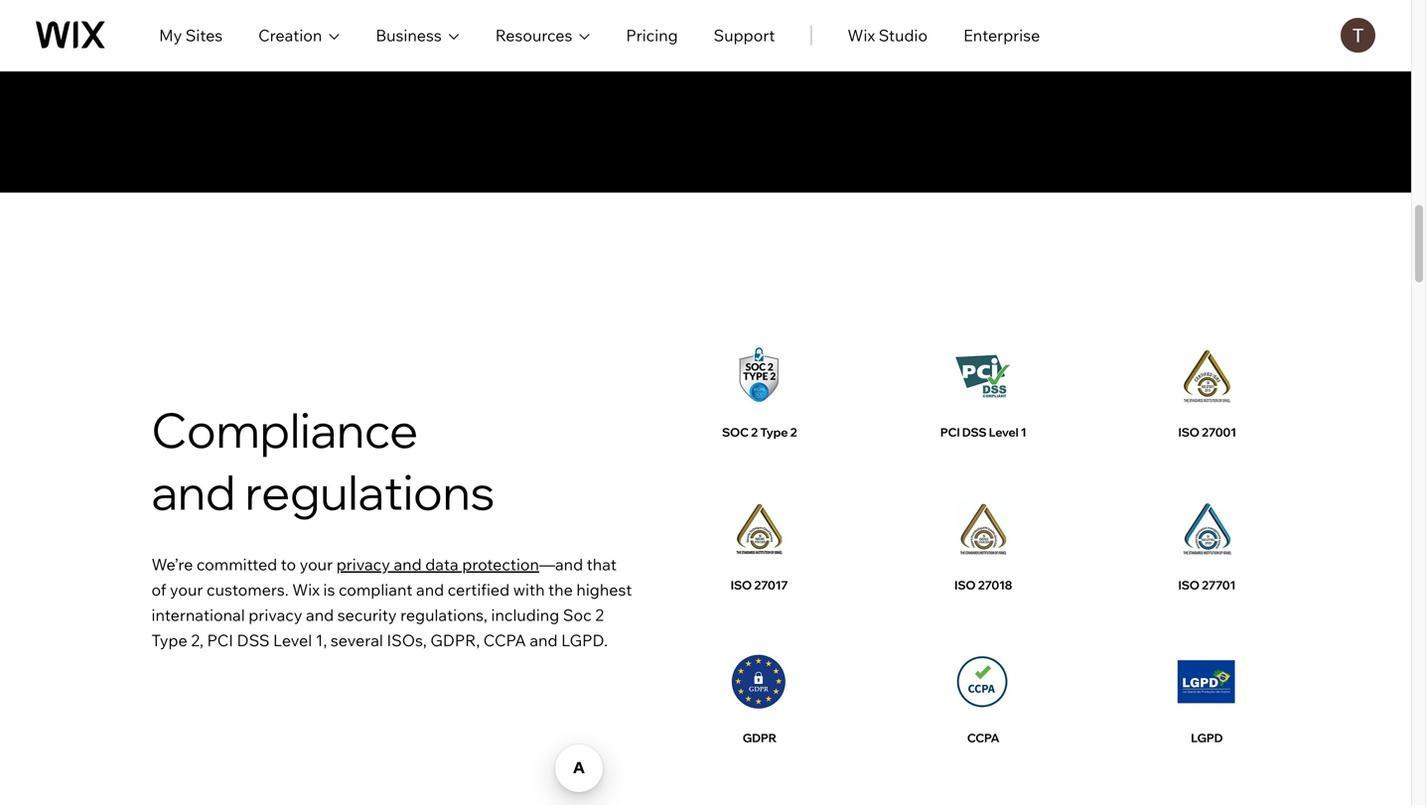 Task type: locate. For each thing, give the bounding box(es) containing it.
enterprise link
[[964, 23, 1041, 47]]

and inside compliance and regulations
[[152, 462, 236, 522]]

wix studio
[[848, 25, 928, 45]]

business
[[376, 25, 442, 45]]

1 horizontal spatial your
[[300, 555, 333, 575]]

your
[[300, 555, 333, 575], [170, 580, 203, 600]]

1 vertical spatial wix
[[292, 580, 320, 600]]

and
[[152, 462, 236, 522], [394, 555, 422, 575], [416, 580, 444, 600], [306, 606, 334, 626], [530, 631, 558, 651]]

my sites
[[159, 25, 223, 45]]

0 vertical spatial wix
[[848, 25, 876, 45]]

privacy up level on the left bottom of page
[[249, 606, 303, 626]]

isos,
[[387, 631, 427, 651]]

0 vertical spatial privacy
[[337, 555, 390, 575]]

soc
[[563, 606, 592, 626]]

with
[[514, 580, 545, 600]]

your right of
[[170, 580, 203, 600]]

0 horizontal spatial your
[[170, 580, 203, 600]]

is
[[324, 580, 335, 600]]

lgpd.
[[562, 631, 608, 651]]

enterprise
[[964, 25, 1041, 45]]

and down the including
[[530, 631, 558, 651]]

profile image image
[[1341, 18, 1376, 53]]

0 horizontal spatial wix
[[292, 580, 320, 600]]

ccpa
[[484, 631, 526, 651]]

wix
[[848, 25, 876, 45], [292, 580, 320, 600]]

international
[[152, 606, 245, 626]]

your right to
[[300, 555, 333, 575]]

security
[[338, 606, 397, 626]]

your for of
[[170, 580, 203, 600]]

resources button
[[496, 23, 591, 47]]

we're
[[152, 555, 193, 575]]

level
[[273, 631, 312, 651]]

1 vertical spatial privacy
[[249, 606, 303, 626]]

and left data
[[394, 555, 422, 575]]

wix left studio
[[848, 25, 876, 45]]

0 horizontal spatial privacy
[[249, 606, 303, 626]]

0 vertical spatial your
[[300, 555, 333, 575]]

studio
[[879, 25, 928, 45]]

privacy
[[337, 555, 390, 575], [249, 606, 303, 626]]

data
[[426, 555, 459, 575]]

creation
[[259, 25, 322, 45]]

highest
[[577, 580, 632, 600]]

pci
[[207, 631, 233, 651]]

privacy up compliant on the bottom left of the page
[[337, 555, 390, 575]]

committed
[[197, 555, 277, 575]]

including
[[491, 606, 560, 626]]

1 vertical spatial your
[[170, 580, 203, 600]]

and up we're in the bottom left of the page
[[152, 462, 236, 522]]

business button
[[376, 23, 460, 47]]

wix left is
[[292, 580, 320, 600]]

support link
[[714, 23, 776, 47]]

privacy inside —and that of your customers. wix is compliant and certified with the highest international privacy and security regulations, including soc 2 type 2, pci dss level 1, several isos, gdpr, ccpa and lgpd.
[[249, 606, 303, 626]]

your inside —and that of your customers. wix is compliant and certified with the highest international privacy and security regulations, including soc 2 type 2, pci dss level 1, several isos, gdpr, ccpa and lgpd.
[[170, 580, 203, 600]]

type
[[152, 631, 188, 651]]



Task type: describe. For each thing, give the bounding box(es) containing it.
compliance
[[152, 400, 418, 460]]

gdpr,
[[431, 631, 480, 651]]

of
[[152, 580, 166, 600]]

regulations,
[[401, 606, 488, 626]]

the
[[549, 580, 573, 600]]

my sites link
[[159, 23, 223, 47]]

compliance and regulations
[[152, 400, 495, 522]]

sites
[[186, 25, 223, 45]]

creation button
[[259, 23, 340, 47]]

1,
[[316, 631, 327, 651]]

resources
[[496, 25, 573, 45]]

customers.
[[207, 580, 289, 600]]

we're committed to your privacy and data protection
[[152, 555, 540, 575]]

several
[[331, 631, 383, 651]]

that
[[587, 555, 617, 575]]

wix studio link
[[848, 23, 928, 47]]

your for to
[[300, 555, 333, 575]]

pricing
[[626, 25, 678, 45]]

and up 1,
[[306, 606, 334, 626]]

wix inside —and that of your customers. wix is compliant and certified with the highest international privacy and security regulations, including soc 2 type 2, pci dss level 1, several isos, gdpr, ccpa and lgpd.
[[292, 580, 320, 600]]

1 horizontal spatial privacy
[[337, 555, 390, 575]]

nine official icons for wix's compliance certifications mentioned in the description of this section: soc 2 type 2; pci dss level 1; iso 27001, 27017, 27018, and 27701; gdpr, ccpa and lgpd. image
[[709, 335, 1258, 747]]

pricing link
[[626, 23, 678, 47]]

—and
[[540, 555, 583, 575]]

privacy and data protection link
[[337, 555, 540, 575]]

my
[[159, 25, 182, 45]]

regulations
[[245, 462, 495, 522]]

certified
[[448, 580, 510, 600]]

support
[[714, 25, 776, 45]]

protection
[[462, 555, 540, 575]]

1 horizontal spatial wix
[[848, 25, 876, 45]]

compliant
[[339, 580, 413, 600]]

to
[[281, 555, 296, 575]]

—and that of your customers. wix is compliant and certified with the highest international privacy and security regulations, including soc 2 type 2, pci dss level 1, several isos, gdpr, ccpa and lgpd.
[[152, 555, 632, 651]]

and down privacy and data protection link
[[416, 580, 444, 600]]

dss
[[237, 631, 270, 651]]

2
[[595, 606, 604, 626]]

2,
[[191, 631, 204, 651]]



Task type: vqa. For each thing, say whether or not it's contained in the screenshot.
leftmost view
no



